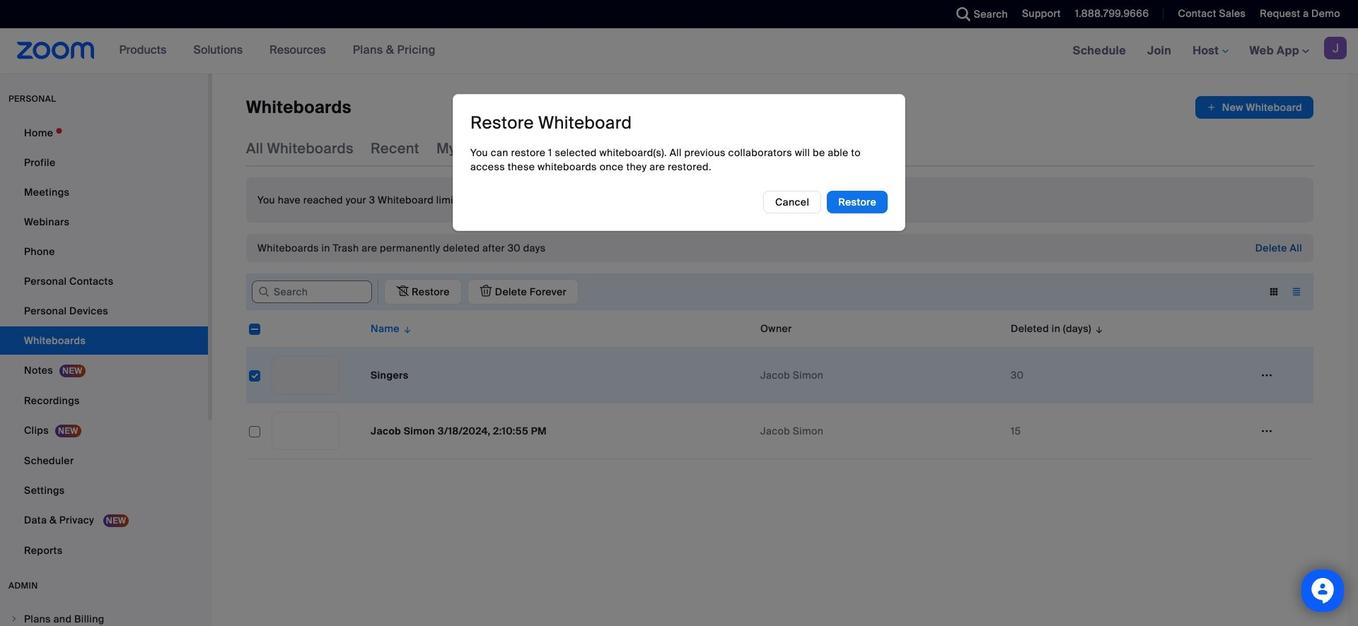 Task type: locate. For each thing, give the bounding box(es) containing it.
1 vertical spatial application
[[378, 279, 584, 305]]

thumbnail of singers image
[[272, 357, 339, 394]]

application
[[1195, 96, 1314, 119], [378, 279, 584, 305], [246, 311, 1324, 470]]

dialog
[[453, 94, 905, 231]]

alert
[[257, 241, 546, 255]]

banner
[[0, 28, 1358, 74]]

list mode, selected image
[[1285, 286, 1308, 299]]

heading
[[470, 112, 632, 134]]

arrow down image
[[1091, 320, 1104, 337]]

jacob simon 3/18/2024, 2:10:55 pm element
[[371, 425, 547, 438]]



Task type: describe. For each thing, give the bounding box(es) containing it.
2 vertical spatial application
[[246, 311, 1324, 470]]

thumbnail of jacob simon 3/18/2024, 2:10:55 pm image
[[272, 413, 339, 450]]

tabs of all whiteboard page tab list
[[246, 130, 865, 167]]

singers element
[[371, 369, 409, 382]]

personal menu menu
[[0, 119, 208, 567]]

grid mode, not selected image
[[1263, 286, 1285, 299]]

singers, modified at apr 02, 2024 by jacob simon, view only, link image
[[272, 357, 340, 395]]

product information navigation
[[109, 28, 446, 74]]

Search text field
[[252, 281, 372, 304]]

arrow down image
[[400, 320, 413, 337]]

meetings navigation
[[1062, 28, 1358, 74]]

0 vertical spatial application
[[1195, 96, 1314, 119]]



Task type: vqa. For each thing, say whether or not it's contained in the screenshot.
arrow down image
yes



